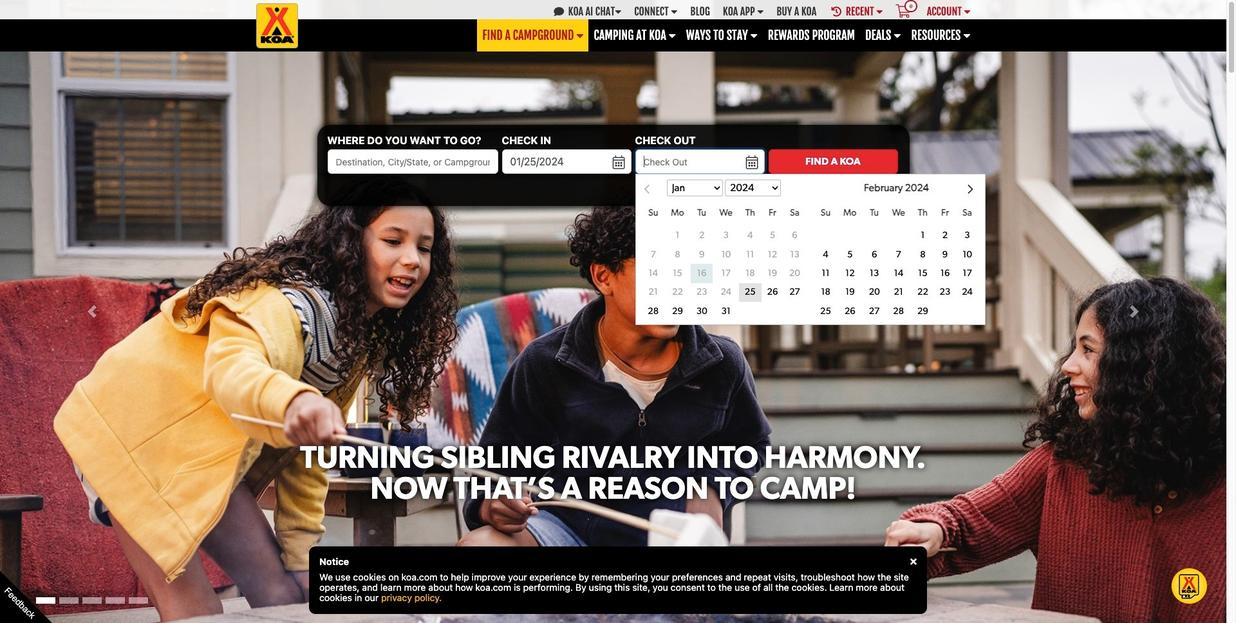 Task type: describe. For each thing, give the bounding box(es) containing it.
comment image
[[554, 6, 566, 16]]

shopping cart image
[[896, 5, 911, 18]]

primary navigation
[[0, 19, 1227, 52]]

history image
[[832, 6, 844, 16]]

Check Out text field
[[635, 150, 765, 174]]

times image
[[911, 558, 917, 567]]



Task type: locate. For each thing, give the bounding box(es) containing it.
caret down image
[[615, 6, 622, 16], [671, 6, 678, 16], [758, 6, 764, 16], [877, 6, 883, 16], [964, 6, 971, 16], [577, 30, 584, 41], [669, 30, 676, 41], [894, 30, 901, 41], [964, 30, 971, 41]]

calendar alt image
[[613, 157, 625, 168]]

Check In text field
[[502, 150, 632, 174]]

advanced search image
[[892, 185, 898, 195]]

caret down image
[[751, 30, 758, 41]]

koa campgrounds image
[[256, 3, 298, 48]]

calendar alt image
[[746, 157, 758, 168]]

secondary navigation
[[0, 0, 1227, 48]]

Destination, City/State, or Campground Name text field
[[328, 150, 498, 174]]



Task type: vqa. For each thing, say whether or not it's contained in the screenshot.
Primary navigation on the top
yes



